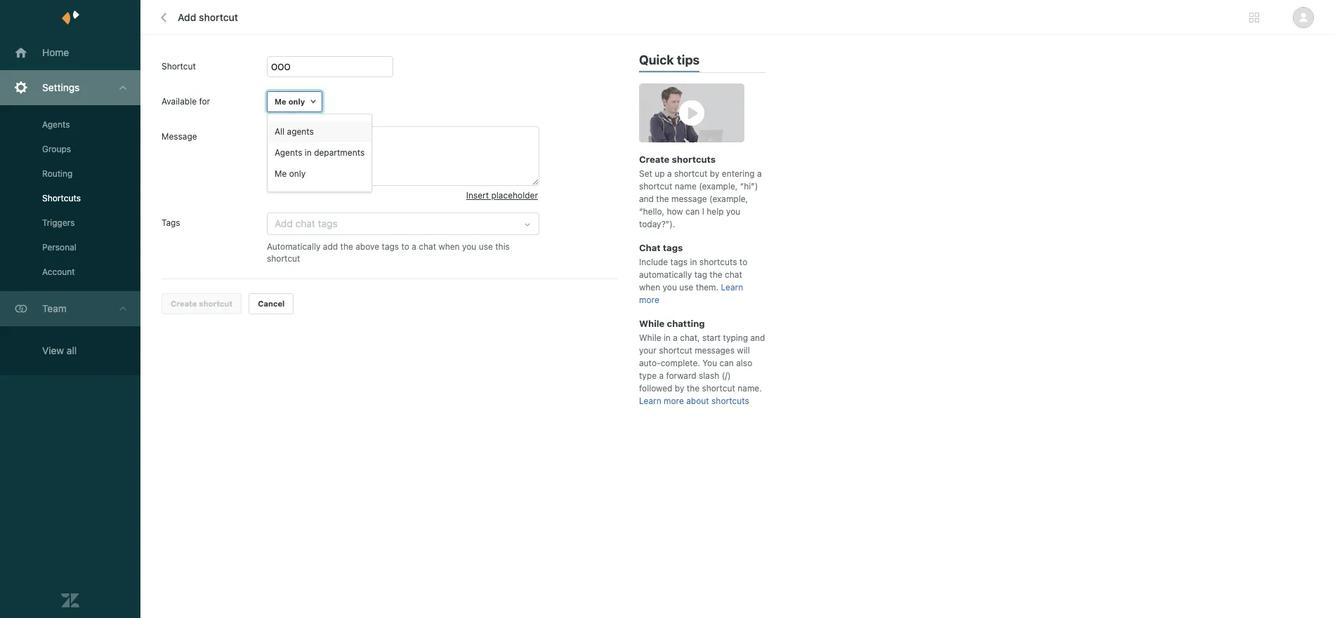 Task type: vqa. For each thing, say whether or not it's contained in the screenshot.
the right use
yes



Task type: describe. For each thing, give the bounding box(es) containing it.
2 while from the top
[[639, 333, 661, 343]]

routing
[[42, 169, 73, 179]]

automatically add the above tags to a chat when you use this shortcut
[[267, 242, 510, 264]]

and inside while chatting while in a chat, start typing and your shortcut messages will auto-complete. you can also type a forward slash (/) followed by the shortcut name. learn more about shortcuts
[[750, 333, 765, 343]]

insert placeholder button
[[466, 186, 538, 206]]

add
[[178, 11, 196, 23]]

chatting
[[667, 318, 705, 329]]

available
[[162, 96, 197, 107]]

zendesk products image
[[1250, 13, 1259, 22]]

more inside learn more
[[639, 295, 659, 306]]

chat
[[639, 242, 661, 254]]

shortcut down up
[[639, 181, 673, 192]]

create shortcut button
[[162, 294, 242, 315]]

agents for agents
[[42, 119, 70, 130]]

use inside include tags in shortcuts to automatically tag the chat when you use them.
[[679, 282, 694, 293]]

shortcuts inside create shortcuts set up a shortcut by entering a shortcut name (example, "hi") and the message (example, "hello, how can i help you today?").
[[672, 154, 716, 165]]

while chatting while in a chat, start typing and your shortcut messages will auto-complete. you can also type a forward slash (/) followed by the shortcut name. learn more about shortcuts
[[639, 318, 765, 407]]

view
[[42, 345, 64, 357]]

tags inside automatically add the above tags to a chat when you use this shortcut
[[382, 242, 399, 252]]

create shortcuts set up a shortcut by entering a shortcut name (example, "hi") and the message (example, "hello, how can i help you today?").
[[639, 154, 762, 230]]

set
[[639, 169, 652, 179]]

"hello,
[[639, 207, 665, 217]]

chat,
[[680, 333, 700, 343]]

cancel
[[258, 299, 285, 309]]

the inside create shortcuts set up a shortcut by entering a shortcut name (example, "hi") and the message (example, "hello, how can i help you today?").
[[656, 194, 669, 204]]

learn more
[[639, 282, 743, 306]]

departments
[[314, 148, 365, 158]]

learn more about shortcuts link
[[639, 396, 749, 407]]

shortcut right add at the left of the page
[[199, 11, 238, 23]]

help
[[707, 207, 724, 217]]

all
[[275, 126, 285, 137]]

chat inside automatically add the above tags to a chat when you use this shortcut
[[419, 242, 436, 252]]

today?").
[[639, 219, 675, 230]]

when inside include tags in shortcuts to automatically tag the chat when you use them.
[[639, 282, 660, 293]]

the inside include tags in shortcuts to automatically tag the chat when you use them.
[[710, 270, 723, 280]]

a right up
[[667, 169, 672, 179]]

to inside include tags in shortcuts to automatically tag the chat when you use them.
[[740, 257, 748, 268]]

settings
[[42, 81, 80, 93]]

in inside while chatting while in a chat, start typing and your shortcut messages will auto-complete. you can also type a forward slash (/) followed by the shortcut name. learn more about shortcuts
[[664, 333, 671, 343]]

insert placeholder
[[466, 190, 538, 201]]

and inside create shortcuts set up a shortcut by entering a shortcut name (example, "hi") and the message (example, "hello, how can i help you today?").
[[639, 194, 654, 204]]

include
[[639, 257, 668, 268]]

only for me only menu item
[[289, 169, 306, 179]]

messages
[[695, 346, 735, 356]]

automatically
[[267, 242, 321, 252]]

team
[[42, 303, 67, 315]]

add shortcut
[[178, 11, 238, 23]]

shortcut inside button
[[199, 299, 233, 309]]

about
[[686, 396, 709, 407]]

include tags in shortcuts to automatically tag the chat when you use them.
[[639, 257, 748, 293]]

quick tips
[[639, 53, 700, 67]]

learn more link
[[639, 282, 743, 306]]

quick
[[639, 53, 674, 67]]

how
[[667, 207, 683, 217]]

can inside while chatting while in a chat, start typing and your shortcut messages will auto-complete. you can also type a forward slash (/) followed by the shortcut name. learn more about shortcuts
[[720, 358, 734, 369]]

tags
[[162, 218, 180, 228]]

create shortcut
[[171, 299, 233, 309]]

agents for agents in departments
[[275, 148, 302, 158]]

only for the "me only" button
[[288, 97, 305, 106]]

forward
[[666, 371, 697, 381]]

you inside include tags in shortcuts to automatically tag the chat when you use them.
[[663, 282, 677, 293]]

shortcut down (/)
[[702, 384, 735, 394]]

shortcuts inside include tags in shortcuts to automatically tag the chat when you use them.
[[700, 257, 737, 268]]

tips
[[677, 53, 700, 67]]

the inside automatically add the above tags to a chat when you use this shortcut
[[340, 242, 353, 252]]

followed
[[639, 384, 672, 394]]

name
[[675, 181, 697, 192]]

view all
[[42, 345, 77, 357]]

you inside create shortcuts set up a shortcut by entering a shortcut name (example, "hi") and the message (example, "hello, how can i help you today?").
[[726, 207, 741, 217]]

shortcut up complete.
[[659, 346, 692, 356]]

complete.
[[661, 358, 700, 369]]

all agents menu item
[[268, 122, 372, 143]]

tag
[[694, 270, 707, 280]]

entering
[[722, 169, 755, 179]]

shortcuts inside while chatting while in a chat, start typing and your shortcut messages will auto-complete. you can also type a forward slash (/) followed by the shortcut name. learn more about shortcuts
[[712, 396, 749, 407]]

all agents
[[275, 126, 314, 137]]

1 while from the top
[[639, 318, 665, 329]]

will
[[737, 346, 750, 356]]

your
[[639, 346, 657, 356]]

a inside automatically add the above tags to a chat when you use this shortcut
[[412, 242, 416, 252]]

in inside "menu item"
[[305, 148, 312, 158]]

triggers
[[42, 218, 75, 228]]

a up "hi") at right
[[757, 169, 762, 179]]

by inside create shortcuts set up a shortcut by entering a shortcut name (example, "hi") and the message (example, "hello, how can i help you today?").
[[710, 169, 720, 179]]

them.
[[696, 282, 719, 293]]

by inside while chatting while in a chat, start typing and your shortcut messages will auto-complete. you can also type a forward slash (/) followed by the shortcut name. learn more about shortcuts
[[675, 384, 684, 394]]

tags for include
[[671, 257, 688, 268]]

also
[[736, 358, 752, 369]]



Task type: locate. For each thing, give the bounding box(es) containing it.
all
[[67, 345, 77, 357]]

groups
[[42, 144, 71, 155]]

shortcuts up name
[[672, 154, 716, 165]]

0 vertical spatial more
[[639, 295, 659, 306]]

2 vertical spatial you
[[663, 282, 677, 293]]

0 vertical spatial learn
[[721, 282, 743, 293]]

shortcut up name
[[674, 169, 708, 179]]

1 vertical spatial agents
[[275, 148, 302, 158]]

message
[[162, 131, 197, 142]]

1 me only from the top
[[275, 97, 305, 106]]

1 vertical spatial to
[[740, 257, 748, 268]]

a down add chat tags field
[[412, 242, 416, 252]]

1 vertical spatial in
[[690, 257, 697, 268]]

and up the "hello,
[[639, 194, 654, 204]]

learn right 'them.'
[[721, 282, 743, 293]]

0 horizontal spatial agents
[[42, 119, 70, 130]]

up
[[655, 169, 665, 179]]

agents in departments menu item
[[268, 143, 372, 164]]

0 vertical spatial me only
[[275, 97, 305, 106]]

1 vertical spatial chat
[[725, 270, 742, 280]]

1 horizontal spatial by
[[710, 169, 720, 179]]

1 horizontal spatial use
[[679, 282, 694, 293]]

1 vertical spatial learn
[[639, 396, 661, 407]]

agents inside "menu item"
[[275, 148, 302, 158]]

0 horizontal spatial by
[[675, 384, 684, 394]]

0 vertical spatial create
[[639, 154, 670, 165]]

agents
[[42, 119, 70, 130], [275, 148, 302, 158]]

can
[[686, 207, 700, 217], [720, 358, 734, 369]]

chat inside include tags in shortcuts to automatically tag the chat when you use them.
[[725, 270, 742, 280]]

more
[[639, 295, 659, 306], [664, 396, 684, 407]]

0 vertical spatial me
[[275, 97, 286, 106]]

i
[[702, 207, 704, 217]]

chat tags
[[639, 242, 683, 254]]

agents up groups
[[42, 119, 70, 130]]

me for me only menu item
[[275, 169, 287, 179]]

you
[[703, 358, 717, 369]]

to inside automatically add the above tags to a chat when you use this shortcut
[[401, 242, 409, 252]]

0 horizontal spatial and
[[639, 194, 654, 204]]

more down "followed"
[[664, 396, 684, 407]]

shortcuts up tag
[[700, 257, 737, 268]]

1 vertical spatial (example,
[[709, 194, 748, 204]]

learn
[[721, 282, 743, 293], [639, 396, 661, 407]]

1 horizontal spatial chat
[[725, 270, 742, 280]]

only up all agents
[[288, 97, 305, 106]]

0 vertical spatial while
[[639, 318, 665, 329]]

me only for the "me only" button
[[275, 97, 305, 106]]

me up all
[[275, 97, 286, 106]]

1 horizontal spatial can
[[720, 358, 734, 369]]

use left this
[[479, 242, 493, 252]]

in up tag
[[690, 257, 697, 268]]

tags up the automatically
[[671, 257, 688, 268]]

a left chat,
[[673, 333, 678, 343]]

0 horizontal spatial learn
[[639, 396, 661, 407]]

a right type
[[659, 371, 664, 381]]

create inside create shortcuts set up a shortcut by entering a shortcut name (example, "hi") and the message (example, "hello, how can i help you today?").
[[639, 154, 670, 165]]

me only up all agents
[[275, 97, 305, 106]]

1 vertical spatial use
[[679, 282, 694, 293]]

Add chat tags field
[[275, 216, 515, 233]]

the up learn more about shortcuts link
[[687, 384, 700, 394]]

and right 'typing'
[[750, 333, 765, 343]]

me for the "me only" button
[[275, 97, 286, 106]]

tags for chat
[[663, 242, 683, 254]]

1 vertical spatial by
[[675, 384, 684, 394]]

shortcut
[[199, 11, 238, 23], [674, 169, 708, 179], [639, 181, 673, 192], [267, 254, 300, 264], [199, 299, 233, 309], [659, 346, 692, 356], [702, 384, 735, 394]]

1 vertical spatial shortcuts
[[700, 257, 737, 268]]

personal
[[42, 242, 76, 253]]

add
[[323, 242, 338, 252]]

more down the automatically
[[639, 295, 659, 306]]

1 horizontal spatial agents
[[275, 148, 302, 158]]

start
[[702, 333, 721, 343]]

use left 'them.'
[[679, 282, 694, 293]]

1 vertical spatial me
[[275, 169, 287, 179]]

above
[[356, 242, 379, 252]]

for
[[199, 96, 210, 107]]

0 horizontal spatial can
[[686, 207, 700, 217]]

when inside automatically add the above tags to a chat when you use this shortcut
[[439, 242, 460, 252]]

by left entering
[[710, 169, 720, 179]]

me inside button
[[275, 97, 286, 106]]

to down add chat tags field
[[401, 242, 409, 252]]

shortcut left cancel
[[199, 299, 233, 309]]

in left chat,
[[664, 333, 671, 343]]

to up learn more link
[[740, 257, 748, 268]]

0 vertical spatial and
[[639, 194, 654, 204]]

0 horizontal spatial you
[[462, 242, 476, 252]]

1 horizontal spatial create
[[639, 154, 670, 165]]

home
[[42, 46, 69, 58]]

1 vertical spatial create
[[171, 299, 197, 309]]

me only for me only menu item
[[275, 169, 306, 179]]

1 vertical spatial while
[[639, 333, 661, 343]]

me only inside button
[[275, 97, 305, 106]]

0 vertical spatial shortcuts
[[672, 154, 716, 165]]

you inside automatically add the above tags to a chat when you use this shortcut
[[462, 242, 476, 252]]

1 horizontal spatial to
[[740, 257, 748, 268]]

1 vertical spatial only
[[289, 169, 306, 179]]

agents
[[287, 126, 314, 137]]

agents in departments
[[275, 148, 365, 158]]

"hi")
[[740, 181, 758, 192]]

the inside while chatting while in a chat, start typing and your shortcut messages will auto-complete. you can also type a forward slash (/) followed by the shortcut name. learn more about shortcuts
[[687, 384, 700, 394]]

this
[[495, 242, 510, 252]]

shortcut inside automatically add the above tags to a chat when you use this shortcut
[[267, 254, 300, 264]]

0 horizontal spatial more
[[639, 295, 659, 306]]

shortcuts
[[42, 193, 81, 204]]

chat down add chat tags field
[[419, 242, 436, 252]]

more inside while chatting while in a chat, start typing and your shortcut messages will auto-complete. you can also type a forward slash (/) followed by the shortcut name. learn more about shortcuts
[[664, 396, 684, 407]]

0 vertical spatial to
[[401, 242, 409, 252]]

when left this
[[439, 242, 460, 252]]

shortcut
[[162, 61, 196, 72]]

me only button
[[267, 91, 323, 112]]

me only
[[275, 97, 305, 106], [275, 169, 306, 179]]

2 vertical spatial shortcuts
[[712, 396, 749, 407]]

1 horizontal spatial and
[[750, 333, 765, 343]]

me
[[275, 97, 286, 106], [275, 169, 287, 179]]

me down all
[[275, 169, 287, 179]]

0 horizontal spatial chat
[[419, 242, 436, 252]]

use inside automatically add the above tags to a chat when you use this shortcut
[[479, 242, 493, 252]]

by down "forward" in the bottom of the page
[[675, 384, 684, 394]]

in inside include tags in shortcuts to automatically tag the chat when you use them.
[[690, 257, 697, 268]]

1 horizontal spatial more
[[664, 396, 684, 407]]

0 horizontal spatial create
[[171, 299, 197, 309]]

tags inside include tags in shortcuts to automatically tag the chat when you use them.
[[671, 257, 688, 268]]

0 vertical spatial you
[[726, 207, 741, 217]]

agents down all agents
[[275, 148, 302, 158]]

create for shortcuts
[[639, 154, 670, 165]]

(example, down entering
[[699, 181, 738, 192]]

1 vertical spatial me only
[[275, 169, 306, 179]]

by
[[710, 169, 720, 179], [675, 384, 684, 394]]

me only inside menu item
[[275, 169, 306, 179]]

0 vertical spatial agents
[[42, 119, 70, 130]]

create
[[639, 154, 670, 165], [171, 299, 197, 309]]

create inside button
[[171, 299, 197, 309]]

0 horizontal spatial in
[[305, 148, 312, 158]]

chat
[[419, 242, 436, 252], [725, 270, 742, 280]]

1 vertical spatial more
[[664, 396, 684, 407]]

1 me from the top
[[275, 97, 286, 106]]

0 vertical spatial use
[[479, 242, 493, 252]]

only inside menu item
[[289, 169, 306, 179]]

1 vertical spatial can
[[720, 358, 734, 369]]

in down agents
[[305, 148, 312, 158]]

tags right chat
[[663, 242, 683, 254]]

typing
[[723, 333, 748, 343]]

2 me from the top
[[275, 169, 287, 179]]

message
[[672, 194, 707, 204]]

when down the automatically
[[639, 282, 660, 293]]

0 vertical spatial when
[[439, 242, 460, 252]]

2 vertical spatial in
[[664, 333, 671, 343]]

2 horizontal spatial in
[[690, 257, 697, 268]]

1 vertical spatial and
[[750, 333, 765, 343]]

when
[[439, 242, 460, 252], [639, 282, 660, 293]]

only inside button
[[288, 97, 305, 106]]

0 vertical spatial (example,
[[699, 181, 738, 192]]

cancel button
[[249, 294, 294, 315]]

name.
[[738, 384, 762, 394]]

account
[[42, 267, 75, 277]]

in
[[305, 148, 312, 158], [690, 257, 697, 268], [664, 333, 671, 343]]

the up the "hello,
[[656, 194, 669, 204]]

0 horizontal spatial to
[[401, 242, 409, 252]]

(example,
[[699, 181, 738, 192], [709, 194, 748, 204]]

0 vertical spatial by
[[710, 169, 720, 179]]

me only menu item
[[268, 164, 372, 185]]

1 horizontal spatial you
[[663, 282, 677, 293]]

0 vertical spatial can
[[686, 207, 700, 217]]

chat right tag
[[725, 270, 742, 280]]

(example, up help
[[709, 194, 748, 204]]

create for shortcut
[[171, 299, 197, 309]]

learn inside learn more
[[721, 282, 743, 293]]

auto-
[[639, 358, 661, 369]]

1 horizontal spatial when
[[639, 282, 660, 293]]

you left this
[[462, 242, 476, 252]]

Message text field
[[267, 126, 539, 186]]

0 vertical spatial only
[[288, 97, 305, 106]]

(/)
[[722, 371, 731, 381]]

shortcuts
[[672, 154, 716, 165], [700, 257, 737, 268], [712, 396, 749, 407]]

available for
[[162, 96, 210, 107]]

while
[[639, 318, 665, 329], [639, 333, 661, 343]]

can left i
[[686, 207, 700, 217]]

only down agents in departments "menu item"
[[289, 169, 306, 179]]

you right help
[[726, 207, 741, 217]]

insert
[[466, 190, 489, 201]]

the right tag
[[710, 270, 723, 280]]

1 vertical spatial when
[[639, 282, 660, 293]]

type
[[639, 371, 657, 381]]

me inside menu item
[[275, 169, 287, 179]]

1 horizontal spatial in
[[664, 333, 671, 343]]

slash
[[699, 371, 720, 381]]

shortcuts down name.
[[712, 396, 749, 407]]

automatically
[[639, 270, 692, 280]]

tags
[[382, 242, 399, 252], [663, 242, 683, 254], [671, 257, 688, 268]]

learn down "followed"
[[639, 396, 661, 407]]

learn inside while chatting while in a chat, start typing and your shortcut messages will auto-complete. you can also type a forward slash (/) followed by the shortcut name. learn more about shortcuts
[[639, 396, 661, 407]]

placeholder
[[491, 190, 538, 201]]

can up (/)
[[720, 358, 734, 369]]

tags right above
[[382, 242, 399, 252]]

0 vertical spatial chat
[[419, 242, 436, 252]]

Shortcut text field
[[267, 56, 393, 77]]

you
[[726, 207, 741, 217], [462, 242, 476, 252], [663, 282, 677, 293]]

a
[[667, 169, 672, 179], [757, 169, 762, 179], [412, 242, 416, 252], [673, 333, 678, 343], [659, 371, 664, 381]]

to
[[401, 242, 409, 252], [740, 257, 748, 268]]

1 horizontal spatial learn
[[721, 282, 743, 293]]

me only down agents in departments "menu item"
[[275, 169, 306, 179]]

and
[[639, 194, 654, 204], [750, 333, 765, 343]]

2 me only from the top
[[275, 169, 306, 179]]

1 vertical spatial you
[[462, 242, 476, 252]]

the right the add
[[340, 242, 353, 252]]

2 horizontal spatial you
[[726, 207, 741, 217]]

can inside create shortcuts set up a shortcut by entering a shortcut name (example, "hi") and the message (example, "hello, how can i help you today?").
[[686, 207, 700, 217]]

shortcut down automatically
[[267, 254, 300, 264]]

0 horizontal spatial use
[[479, 242, 493, 252]]

the
[[656, 194, 669, 204], [340, 242, 353, 252], [710, 270, 723, 280], [687, 384, 700, 394]]

0 horizontal spatial when
[[439, 242, 460, 252]]

0 vertical spatial in
[[305, 148, 312, 158]]

you down the automatically
[[663, 282, 677, 293]]



